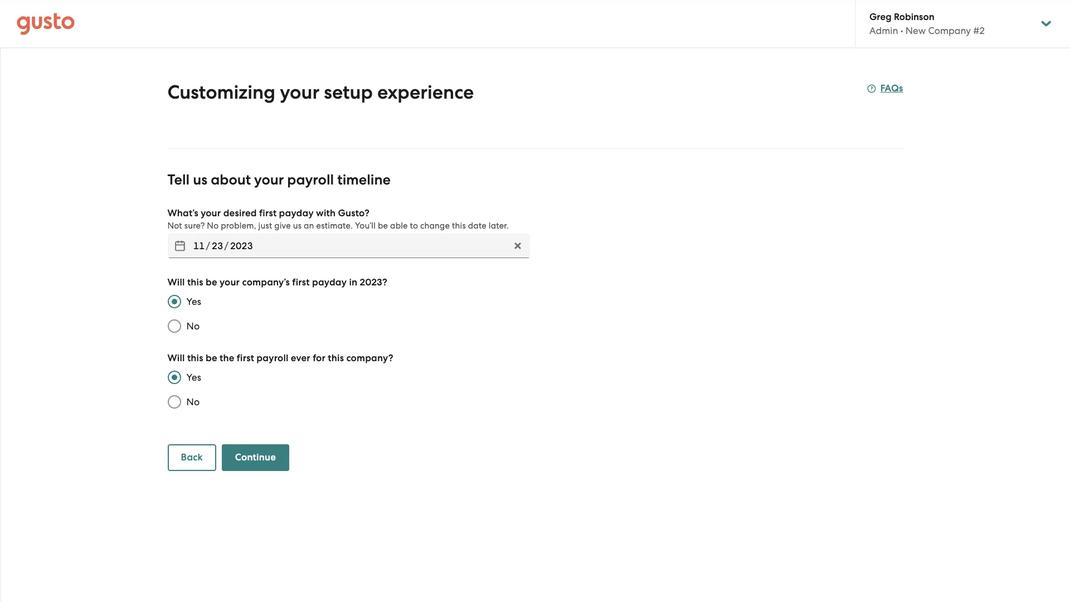 Task type: locate. For each thing, give the bounding box(es) containing it.
desired
[[223, 207, 257, 219]]

/ down problem,
[[224, 240, 229, 251]]

company's
[[242, 277, 290, 288]]

back
[[181, 452, 203, 463]]

us
[[193, 171, 208, 188], [293, 221, 302, 231]]

date
[[468, 221, 487, 231]]

0 vertical spatial no radio
[[162, 314, 187, 338]]

be inside what's your desired first payday with gusto? not sure? no problem, just give us an estimate. you'll be able to change this date later.
[[378, 221, 388, 231]]

2 yes from the top
[[187, 372, 201, 383]]

/
[[206, 240, 210, 251], [224, 240, 229, 251]]

2 no radio from the top
[[162, 390, 187, 414]]

0 vertical spatial first
[[259, 207, 277, 219]]

2 horizontal spatial first
[[292, 277, 310, 288]]

payday left the in
[[312, 277, 347, 288]]

will this be your company's first payday in 2023?
[[168, 277, 388, 288]]

1 vertical spatial no radio
[[162, 390, 187, 414]]

0 horizontal spatial us
[[193, 171, 208, 188]]

1 horizontal spatial first
[[259, 207, 277, 219]]

1 yes from the top
[[187, 296, 201, 307]]

0 vertical spatial will
[[168, 277, 185, 288]]

in
[[349, 277, 358, 288]]

yes radio for will this be the first payroll ever for this company?
[[162, 365, 187, 390]]

to
[[410, 221, 418, 231]]

no radio for will this be the first payroll ever for this company?
[[162, 390, 187, 414]]

0 vertical spatial us
[[193, 171, 208, 188]]

for
[[313, 352, 326, 364]]

Year (yyyy) field
[[229, 237, 254, 255]]

be down day (dd) field
[[206, 277, 217, 288]]

0 horizontal spatial first
[[237, 352, 254, 364]]

2 will from the top
[[168, 352, 185, 364]]

will
[[168, 277, 185, 288], [168, 352, 185, 364]]

your inside what's your desired first payday with gusto? not sure? no problem, just give us an estimate. you'll be able to change this date later.
[[201, 207, 221, 219]]

yes
[[187, 296, 201, 307], [187, 372, 201, 383]]

be left 'able' at the top of page
[[378, 221, 388, 231]]

1 no radio from the top
[[162, 314, 187, 338]]

company?
[[346, 352, 394, 364]]

this left the
[[187, 352, 203, 364]]

1 vertical spatial yes radio
[[162, 365, 187, 390]]

2 yes radio from the top
[[162, 365, 187, 390]]

not
[[168, 221, 182, 231]]

no
[[207, 221, 219, 231], [187, 321, 200, 332], [187, 396, 200, 408]]

1 horizontal spatial us
[[293, 221, 302, 231]]

0 vertical spatial yes
[[187, 296, 201, 307]]

2 vertical spatial no
[[187, 396, 200, 408]]

your left company's at left
[[220, 277, 240, 288]]

your
[[280, 81, 320, 104], [254, 171, 284, 188], [201, 207, 221, 219], [220, 277, 240, 288]]

first up just
[[259, 207, 277, 219]]

this right for
[[328, 352, 344, 364]]

customizing
[[168, 81, 276, 104]]

later.
[[489, 221, 509, 231]]

payday up an
[[279, 207, 314, 219]]

payroll up with
[[287, 171, 334, 188]]

payday
[[279, 207, 314, 219], [312, 277, 347, 288]]

this
[[452, 221, 466, 231], [187, 277, 203, 288], [187, 352, 203, 364], [328, 352, 344, 364]]

payroll left ever
[[257, 352, 289, 364]]

with
[[316, 207, 336, 219]]

your right about
[[254, 171, 284, 188]]

1 vertical spatial payday
[[312, 277, 347, 288]]

us left an
[[293, 221, 302, 231]]

0 vertical spatial no
[[207, 221, 219, 231]]

give
[[274, 221, 291, 231]]

be left the
[[206, 352, 217, 364]]

this left date
[[452, 221, 466, 231]]

continue button
[[222, 444, 289, 471]]

0 vertical spatial be
[[378, 221, 388, 231]]

be
[[378, 221, 388, 231], [206, 277, 217, 288], [206, 352, 217, 364]]

your up sure?
[[201, 207, 221, 219]]

#2
[[974, 25, 985, 36]]

this down month (mm) "field"
[[187, 277, 203, 288]]

change
[[420, 221, 450, 231]]

1 will from the top
[[168, 277, 185, 288]]

tell
[[168, 171, 190, 188]]

company
[[929, 25, 971, 36]]

just
[[258, 221, 272, 231]]

1 yes radio from the top
[[162, 289, 187, 314]]

first right the
[[237, 352, 254, 364]]

no for the
[[187, 396, 200, 408]]

0 vertical spatial payday
[[279, 207, 314, 219]]

admin
[[870, 25, 899, 36]]

1 horizontal spatial /
[[224, 240, 229, 251]]

no inside what's your desired first payday with gusto? not sure? no problem, just give us an estimate. you'll be able to change this date later.
[[207, 221, 219, 231]]

no for your
[[187, 321, 200, 332]]

be for will this be the first payroll ever for this company?
[[206, 352, 217, 364]]

1 vertical spatial yes
[[187, 372, 201, 383]]

2 vertical spatial be
[[206, 352, 217, 364]]

0 horizontal spatial /
[[206, 240, 210, 251]]

0 vertical spatial yes radio
[[162, 289, 187, 314]]

No radio
[[162, 314, 187, 338], [162, 390, 187, 414]]

1 vertical spatial be
[[206, 277, 217, 288]]

us right tell
[[193, 171, 208, 188]]

payroll
[[287, 171, 334, 188], [257, 352, 289, 364]]

be for will this be your company's first payday in 2023?
[[206, 277, 217, 288]]

first right company's at left
[[292, 277, 310, 288]]

Yes radio
[[162, 289, 187, 314], [162, 365, 187, 390]]

1 vertical spatial will
[[168, 352, 185, 364]]

2 / from the left
[[224, 240, 229, 251]]

the
[[220, 352, 234, 364]]

this inside what's your desired first payday with gusto? not sure? no problem, just give us an estimate. you'll be able to change this date later.
[[452, 221, 466, 231]]

2023?
[[360, 277, 388, 288]]

continue
[[235, 452, 276, 463]]

first
[[259, 207, 277, 219], [292, 277, 310, 288], [237, 352, 254, 364]]

1 vertical spatial no
[[187, 321, 200, 332]]

/ left year (yyyy) field
[[206, 240, 210, 251]]

1 vertical spatial us
[[293, 221, 302, 231]]

no radio for will this be your company's first payday in 2023?
[[162, 314, 187, 338]]



Task type: vqa. For each thing, say whether or not it's contained in the screenshot.
(Form corresponding to eligibility
no



Task type: describe. For each thing, give the bounding box(es) containing it.
1 vertical spatial first
[[292, 277, 310, 288]]

your left setup
[[280, 81, 320, 104]]

setup
[[324, 81, 373, 104]]

tell us about your payroll timeline
[[168, 171, 391, 188]]

home image
[[17, 13, 75, 35]]

Month (mm) field
[[192, 237, 206, 255]]

about
[[211, 171, 251, 188]]

will for will this be the first payroll ever for this company?
[[168, 352, 185, 364]]

payday inside what's your desired first payday with gusto? not sure? no problem, just give us an estimate. you'll be able to change this date later.
[[279, 207, 314, 219]]

yes radio for will this be your company's first payday in 2023?
[[162, 289, 187, 314]]

problem,
[[221, 221, 256, 231]]

first inside what's your desired first payday with gusto? not sure? no problem, just give us an estimate. you'll be able to change this date later.
[[259, 207, 277, 219]]

ever
[[291, 352, 311, 364]]

faqs
[[881, 83, 904, 94]]

1 / from the left
[[206, 240, 210, 251]]

Day (dd) field
[[210, 237, 224, 255]]

faqs button
[[868, 82, 904, 95]]

what's
[[168, 207, 198, 219]]

able
[[390, 221, 408, 231]]

timeline
[[337, 171, 391, 188]]

robinson
[[894, 11, 935, 23]]

will this be the first payroll ever for this company?
[[168, 352, 394, 364]]

greg
[[870, 11, 892, 23]]

yes for your
[[187, 296, 201, 307]]

will for will this be your company's first payday in 2023?
[[168, 277, 185, 288]]

experience
[[377, 81, 474, 104]]

yes for the
[[187, 372, 201, 383]]

2 vertical spatial first
[[237, 352, 254, 364]]

estimate.
[[316, 221, 353, 231]]

0 vertical spatial payroll
[[287, 171, 334, 188]]

gusto?
[[338, 207, 370, 219]]

•
[[901, 25, 904, 36]]

new
[[906, 25, 926, 36]]

greg robinson admin • new company #2
[[870, 11, 985, 36]]

back button
[[168, 444, 216, 471]]

what's your desired first payday with gusto? not sure? no problem, just give us an estimate. you'll be able to change this date later.
[[168, 207, 509, 231]]

sure?
[[184, 221, 205, 231]]

you'll
[[355, 221, 376, 231]]

customizing your setup experience
[[168, 81, 474, 104]]

us inside what's your desired first payday with gusto? not sure? no problem, just give us an estimate. you'll be able to change this date later.
[[293, 221, 302, 231]]

an
[[304, 221, 314, 231]]

1 vertical spatial payroll
[[257, 352, 289, 364]]



